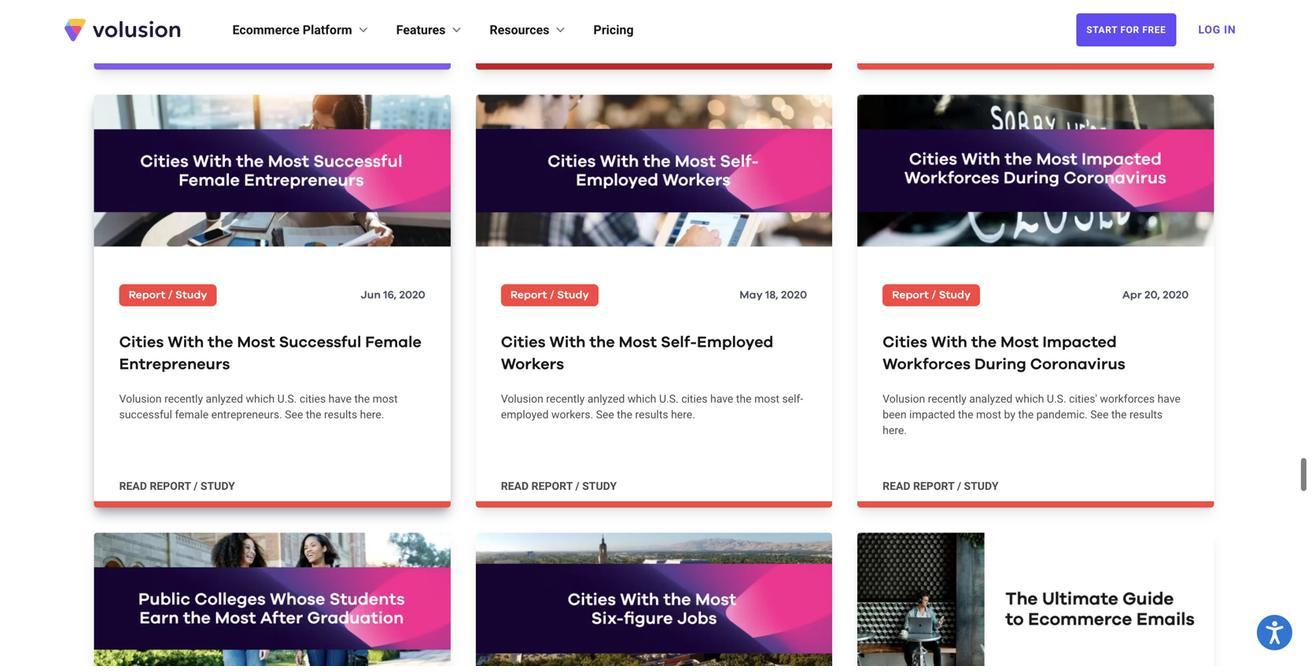 Task type: describe. For each thing, give the bounding box(es) containing it.
results for self-
[[635, 408, 668, 421]]

anlyzed for workers
[[587, 393, 625, 405]]

cities with the most successful female entrepreneurs
[[119, 335, 422, 372]]

see for workers
[[596, 408, 614, 421]]

which for impacted
[[1015, 393, 1044, 405]]

cities for cities with the most impacted workforces during coronavirus
[[883, 335, 927, 350]]

u.s. for successful
[[277, 393, 297, 405]]

pricing
[[594, 22, 634, 37]]

study for workers
[[582, 480, 617, 493]]

volusion for cities with the most successful female entrepreneurs
[[119, 393, 162, 405]]

read report / study button for entrepreneurs
[[119, 479, 235, 494]]

have for successful
[[329, 393, 352, 405]]

18,
[[765, 290, 778, 301]]

most for cities with the most successful female entrepreneurs
[[373, 393, 398, 405]]

cities for cities with the most successful female entrepreneurs
[[119, 335, 164, 350]]

results inside volusion recently analyzed which u.s. cities' workforces have been impacted the most by the pandemic. see the results here.
[[1130, 408, 1163, 421]]

read report / study for workers
[[501, 480, 617, 493]]

most for impacted
[[1001, 335, 1039, 350]]

pricing link
[[594, 20, 634, 39]]

workers
[[501, 357, 564, 372]]

volusion recently anlyzed which u.s. cities have the most successful female entrepreneurs. see the results here.
[[119, 393, 398, 421]]

self-
[[661, 335, 697, 350]]

public colleges whose students earn the most after graduation image
[[94, 533, 451, 666]]

results for successful
[[324, 408, 357, 421]]

recently for workers
[[546, 393, 585, 405]]

see for entrepreneurs
[[285, 408, 303, 421]]

read for cities with the most self-employed workers
[[501, 480, 529, 493]]

report / study for cities with the most impacted workforces during coronavirus
[[892, 290, 971, 301]]

entrepreneurs
[[119, 357, 230, 372]]

study for entrepreneurs
[[200, 480, 235, 493]]

resources
[[490, 22, 549, 37]]

volusion recently analyzed which u.s. cities' workforces have been impacted the most by the pandemic. see the results here.
[[883, 393, 1181, 437]]

successful
[[279, 335, 361, 350]]

20,
[[1145, 290, 1160, 301]]

cities with the most successful female entrepreneurs image
[[94, 95, 451, 247]]

2020 for cities with the most impacted workforces during coronavirus
[[1163, 290, 1189, 301]]

employed
[[697, 335, 773, 350]]

cities for successful
[[300, 393, 326, 405]]

read report / study button for during
[[883, 479, 999, 494]]

here. for female
[[360, 408, 384, 421]]

cities with the most self-employed workers image
[[476, 95, 832, 247]]

volusion recently anlyzed which u.s. cities have the most self- employed workers. see the results here.
[[501, 393, 803, 421]]

apr 20, 2020
[[1122, 290, 1189, 301]]

with for during
[[931, 335, 967, 350]]

16,
[[383, 290, 397, 301]]

impacted
[[1043, 335, 1117, 350]]

open accessibe: accessibility options, statement and help image
[[1266, 621, 1283, 644]]

in
[[1224, 23, 1236, 36]]

workforces
[[883, 357, 971, 372]]

2020 for cities with the most successful female entrepreneurs
[[399, 290, 425, 301]]

cities'
[[1069, 393, 1097, 405]]

volusion for cities with the most impacted workforces during coronavirus
[[883, 393, 925, 405]]

features
[[396, 22, 446, 37]]

read for cities with the most successful female entrepreneurs
[[119, 480, 147, 493]]

study for entrepreneurs
[[175, 290, 207, 301]]

female
[[365, 335, 422, 350]]

workforces
[[1100, 393, 1155, 405]]

may
[[739, 290, 763, 301]]

ecommerce platform
[[232, 22, 352, 37]]

read for cities with the most impacted workforces during coronavirus
[[883, 480, 910, 493]]



Task type: vqa. For each thing, say whether or not it's contained in the screenshot.


Task type: locate. For each thing, give the bounding box(es) containing it.
2 study from the left
[[582, 480, 617, 493]]

1 report / study from the left
[[129, 290, 207, 301]]

report
[[129, 290, 165, 301], [510, 290, 547, 301], [892, 290, 929, 301]]

3 most from the left
[[1001, 335, 1039, 350]]

2 volusion from the left
[[501, 393, 543, 405]]

volusion inside volusion recently analyzed which u.s. cities' workforces have been impacted the most by the pandemic. see the results here.
[[883, 393, 925, 405]]

apr
[[1122, 290, 1142, 301]]

start for free
[[1087, 24, 1166, 35]]

female
[[175, 408, 209, 421]]

3 read report / study button from the left
[[883, 479, 999, 494]]

anlyzed inside the volusion recently anlyzed which u.s. cities have the most successful female entrepreneurs. see the results here.
[[206, 393, 243, 405]]

3 read from the left
[[883, 480, 910, 493]]

report / study up workforces
[[892, 290, 971, 301]]

which inside the volusion recently anlyzed which u.s. cities have the most successful female entrepreneurs. see the results here.
[[246, 393, 275, 405]]

2 horizontal spatial study
[[939, 290, 971, 301]]

2 horizontal spatial report / study
[[892, 290, 971, 301]]

cities with the most impacted workforces during coronavirus
[[883, 335, 1125, 372]]

which
[[246, 393, 275, 405], [628, 393, 656, 405], [1015, 393, 1044, 405]]

by
[[1004, 408, 1015, 421]]

the ultimate guide to ecommerce emails image
[[858, 533, 1214, 666]]

during
[[975, 357, 1026, 372]]

employed
[[501, 408, 549, 421]]

2020 right 20,
[[1163, 290, 1189, 301]]

start
[[1087, 24, 1118, 35]]

1 anlyzed from the left
[[206, 393, 243, 405]]

most for self-
[[619, 335, 657, 350]]

0 horizontal spatial cities
[[300, 393, 326, 405]]

0 horizontal spatial 2020
[[399, 290, 425, 301]]

most left successful
[[237, 335, 275, 350]]

study
[[175, 290, 207, 301], [557, 290, 589, 301], [939, 290, 971, 301]]

recently
[[164, 393, 203, 405], [546, 393, 585, 405], [928, 393, 967, 405]]

2 horizontal spatial which
[[1015, 393, 1044, 405]]

cities up workforces
[[883, 335, 927, 350]]

0 horizontal spatial u.s.
[[277, 393, 297, 405]]

which up by
[[1015, 393, 1044, 405]]

1 horizontal spatial cities
[[681, 393, 708, 405]]

read report / study down impacted
[[883, 480, 999, 493]]

1 recently from the left
[[164, 393, 203, 405]]

3 2020 from the left
[[1163, 290, 1189, 301]]

report for workers
[[531, 480, 573, 493]]

0 horizontal spatial report
[[150, 480, 191, 493]]

2 with from the left
[[549, 335, 586, 350]]

2 horizontal spatial cities
[[883, 335, 927, 350]]

have inside the volusion recently anlyzed which u.s. cities have the most successful female entrepreneurs. see the results here.
[[329, 393, 352, 405]]

u.s. up 'entrepreneurs.'
[[277, 393, 297, 405]]

2 horizontal spatial study
[[964, 480, 999, 493]]

report down 'workers.'
[[531, 480, 573, 493]]

ecommerce platform button
[[232, 20, 371, 39]]

recently inside volusion recently anlyzed which u.s. cities have the most self- employed workers. see the results here.
[[546, 393, 585, 405]]

cities down successful
[[300, 393, 326, 405]]

see inside volusion recently anlyzed which u.s. cities have the most self- employed workers. see the results here.
[[596, 408, 614, 421]]

here. inside volusion recently anlyzed which u.s. cities have the most self- employed workers. see the results here.
[[671, 408, 695, 421]]

results
[[324, 408, 357, 421], [635, 408, 668, 421], [1130, 408, 1163, 421]]

0 horizontal spatial volusion
[[119, 393, 162, 405]]

read report / study button down female
[[119, 479, 235, 494]]

report for cities with the most successful female entrepreneurs
[[129, 290, 165, 301]]

most inside volusion recently analyzed which u.s. cities' workforces have been impacted the most by the pandemic. see the results here.
[[976, 408, 1001, 421]]

volusion for cities with the most self-employed workers
[[501, 393, 543, 405]]

cities for self-
[[681, 393, 708, 405]]

2 u.s. from the left
[[659, 393, 679, 405]]

most down the analyzed
[[976, 408, 1001, 421]]

most down the female
[[373, 393, 398, 405]]

0 horizontal spatial read report / study button
[[119, 479, 235, 494]]

3 results from the left
[[1130, 408, 1163, 421]]

have inside volusion recently analyzed which u.s. cities' workforces have been impacted the most by the pandemic. see the results here.
[[1158, 393, 1181, 405]]

2 horizontal spatial u.s.
[[1047, 393, 1066, 405]]

u.s. for self-
[[659, 393, 679, 405]]

report / study
[[129, 290, 207, 301], [510, 290, 589, 301], [892, 290, 971, 301]]

most for cities with the most self-employed workers
[[754, 393, 780, 405]]

2 study from the left
[[557, 290, 589, 301]]

2 horizontal spatial read
[[883, 480, 910, 493]]

most left self-
[[754, 393, 780, 405]]

cities for cities with the most self-employed workers
[[501, 335, 546, 350]]

1 horizontal spatial read
[[501, 480, 529, 493]]

2 horizontal spatial most
[[1001, 335, 1039, 350]]

see
[[285, 408, 303, 421], [596, 408, 614, 421], [1090, 408, 1109, 421]]

1 cities from the left
[[300, 393, 326, 405]]

1 have from the left
[[329, 393, 352, 405]]

most inside the volusion recently anlyzed which u.s. cities have the most successful female entrepreneurs. see the results here.
[[373, 393, 398, 405]]

2 read report / study from the left
[[501, 480, 617, 493]]

most for successful
[[237, 335, 275, 350]]

ecommerce
[[232, 22, 300, 37]]

u.s. up pandemic.
[[1047, 393, 1066, 405]]

which down cities with the most self-employed workers
[[628, 393, 656, 405]]

read down been
[[883, 480, 910, 493]]

for
[[1120, 24, 1140, 35]]

analyzed
[[969, 393, 1013, 405]]

have right the workforces
[[1158, 393, 1181, 405]]

cities with the most impacted workforces during coronavirus image
[[858, 95, 1214, 247]]

0 horizontal spatial most
[[237, 335, 275, 350]]

coronavirus
[[1030, 357, 1125, 372]]

2 horizontal spatial read report / study button
[[883, 479, 999, 494]]

see inside volusion recently analyzed which u.s. cities' workforces have been impacted the most by the pandemic. see the results here.
[[1090, 408, 1109, 421]]

2020 right 18,
[[781, 290, 807, 301]]

3 report / study from the left
[[892, 290, 971, 301]]

report down female
[[150, 480, 191, 493]]

cities inside cities with the most impacted workforces during coronavirus
[[883, 335, 927, 350]]

2 horizontal spatial have
[[1158, 393, 1181, 405]]

1 study from the left
[[200, 480, 235, 493]]

1 horizontal spatial report
[[531, 480, 573, 493]]

2 horizontal spatial volusion
[[883, 393, 925, 405]]

1 read from the left
[[119, 480, 147, 493]]

2 horizontal spatial most
[[976, 408, 1001, 421]]

2020
[[399, 290, 425, 301], [781, 290, 807, 301], [1163, 290, 1189, 301]]

most up during
[[1001, 335, 1039, 350]]

3 read report / study from the left
[[883, 480, 999, 493]]

1 horizontal spatial u.s.
[[659, 393, 679, 405]]

platform
[[303, 22, 352, 37]]

recently for entrepreneurs
[[164, 393, 203, 405]]

1 most from the left
[[237, 335, 275, 350]]

2 report / study from the left
[[510, 290, 589, 301]]

which inside volusion recently anlyzed which u.s. cities have the most self- employed workers. see the results here.
[[628, 393, 656, 405]]

with inside cities with the most impacted workforces during coronavirus
[[931, 335, 967, 350]]

most inside cities with the most self-employed workers
[[619, 335, 657, 350]]

with inside cities with the most successful female entrepreneurs
[[168, 335, 204, 350]]

here.
[[360, 408, 384, 421], [671, 408, 695, 421], [883, 424, 907, 437]]

most
[[237, 335, 275, 350], [619, 335, 657, 350], [1001, 335, 1039, 350]]

with up workers
[[549, 335, 586, 350]]

with for entrepreneurs
[[168, 335, 204, 350]]

see inside the volusion recently anlyzed which u.s. cities have the most successful female entrepreneurs. see the results here.
[[285, 408, 303, 421]]

3 u.s. from the left
[[1047, 393, 1066, 405]]

2 see from the left
[[596, 408, 614, 421]]

volusion inside the volusion recently anlyzed which u.s. cities have the most successful female entrepreneurs. see the results here.
[[119, 393, 162, 405]]

the inside cities with the most impacted workforces during coronavirus
[[971, 335, 997, 350]]

u.s. inside the volusion recently anlyzed which u.s. cities have the most successful female entrepreneurs. see the results here.
[[277, 393, 297, 405]]

cities
[[300, 393, 326, 405], [681, 393, 708, 405]]

1 results from the left
[[324, 408, 357, 421]]

cities inside cities with the most self-employed workers
[[501, 335, 546, 350]]

volusion up the employed
[[501, 393, 543, 405]]

successful
[[119, 408, 172, 421]]

here. for employed
[[671, 408, 695, 421]]

0 horizontal spatial most
[[373, 393, 398, 405]]

impacted
[[909, 408, 955, 421]]

2 horizontal spatial here.
[[883, 424, 907, 437]]

2 horizontal spatial report
[[892, 290, 929, 301]]

anlyzed
[[206, 393, 243, 405], [587, 393, 625, 405]]

read report / study button
[[119, 479, 235, 494], [501, 479, 617, 494], [883, 479, 999, 494]]

2 anlyzed from the left
[[587, 393, 625, 405]]

with up workforces
[[931, 335, 967, 350]]

study for during
[[939, 290, 971, 301]]

1 with from the left
[[168, 335, 204, 350]]

cities inside cities with the most successful female entrepreneurs
[[119, 335, 164, 350]]

3 study from the left
[[964, 480, 999, 493]]

results down successful
[[324, 408, 357, 421]]

3 which from the left
[[1015, 393, 1044, 405]]

volusion up been
[[883, 393, 925, 405]]

2 horizontal spatial report
[[913, 480, 954, 493]]

u.s. inside volusion recently anlyzed which u.s. cities have the most self- employed workers. see the results here.
[[659, 393, 679, 405]]

jun
[[361, 290, 381, 301]]

have down 'employed'
[[710, 393, 733, 405]]

0 horizontal spatial which
[[246, 393, 275, 405]]

free
[[1142, 24, 1166, 35]]

1 horizontal spatial here.
[[671, 408, 695, 421]]

here. down self-
[[671, 408, 695, 421]]

which for self-
[[628, 393, 656, 405]]

1 horizontal spatial with
[[549, 335, 586, 350]]

2 horizontal spatial read report / study
[[883, 480, 999, 493]]

have for self-
[[710, 393, 733, 405]]

0 horizontal spatial cities
[[119, 335, 164, 350]]

see right 'entrepreneurs.'
[[285, 408, 303, 421]]

here. inside volusion recently analyzed which u.s. cities' workforces have been impacted the most by the pandemic. see the results here.
[[883, 424, 907, 437]]

0 horizontal spatial results
[[324, 408, 357, 421]]

1 horizontal spatial anlyzed
[[587, 393, 625, 405]]

most
[[373, 393, 398, 405], [754, 393, 780, 405], [976, 408, 1001, 421]]

most inside cities with the most impacted workforces during coronavirus
[[1001, 335, 1039, 350]]

u.s. inside volusion recently analyzed which u.s. cities' workforces have been impacted the most by the pandemic. see the results here.
[[1047, 393, 1066, 405]]

0 horizontal spatial study
[[175, 290, 207, 301]]

report / study for cities with the most successful female entrepreneurs
[[129, 290, 207, 301]]

cities inside the volusion recently anlyzed which u.s. cities have the most successful female entrepreneurs. see the results here.
[[300, 393, 326, 405]]

1 read report / study from the left
[[119, 480, 235, 493]]

results inside the volusion recently anlyzed which u.s. cities have the most successful female entrepreneurs. see the results here.
[[324, 408, 357, 421]]

u.s. for impacted
[[1047, 393, 1066, 405]]

anlyzed up 'entrepreneurs.'
[[206, 393, 243, 405]]

cities up workers
[[501, 335, 546, 350]]

which up 'entrepreneurs.'
[[246, 393, 275, 405]]

volusion up 'successful'
[[119, 393, 162, 405]]

u.s.
[[277, 393, 297, 405], [659, 393, 679, 405], [1047, 393, 1066, 405]]

here. inside the volusion recently anlyzed which u.s. cities have the most successful female entrepreneurs. see the results here.
[[360, 408, 384, 421]]

1 horizontal spatial read report / study
[[501, 480, 617, 493]]

results down the workforces
[[1130, 408, 1163, 421]]

2 horizontal spatial see
[[1090, 408, 1109, 421]]

1 u.s. from the left
[[277, 393, 297, 405]]

read report / study button for workers
[[501, 479, 617, 494]]

with for workers
[[549, 335, 586, 350]]

study for during
[[964, 480, 999, 493]]

1 horizontal spatial read report / study button
[[501, 479, 617, 494]]

0 horizontal spatial anlyzed
[[206, 393, 243, 405]]

report for cities with the most self-employed workers
[[510, 290, 547, 301]]

cities with the most self-employed workers
[[501, 335, 773, 372]]

2 most from the left
[[619, 335, 657, 350]]

read down 'successful'
[[119, 480, 147, 493]]

read
[[119, 480, 147, 493], [501, 480, 529, 493], [883, 480, 910, 493]]

1 horizontal spatial see
[[596, 408, 614, 421]]

self-
[[782, 393, 803, 405]]

anlyzed for entrepreneurs
[[206, 393, 243, 405]]

have inside volusion recently anlyzed which u.s. cities have the most self- employed workers. see the results here.
[[710, 393, 733, 405]]

start for free link
[[1076, 13, 1176, 46]]

workers.
[[551, 408, 593, 421]]

cities with the most six-figure jobs image
[[476, 533, 832, 666]]

resources button
[[490, 20, 568, 39]]

with inside cities with the most self-employed workers
[[549, 335, 586, 350]]

most inside volusion recently anlyzed which u.s. cities have the most self- employed workers. see the results here.
[[754, 393, 780, 405]]

may 18, 2020
[[739, 290, 807, 301]]

results down cities with the most self-employed workers
[[635, 408, 668, 421]]

read report / study for during
[[883, 480, 999, 493]]

2 results from the left
[[635, 408, 668, 421]]

the
[[208, 335, 233, 350], [589, 335, 615, 350], [971, 335, 997, 350], [354, 393, 370, 405], [736, 393, 752, 405], [306, 408, 321, 421], [617, 408, 632, 421], [958, 408, 973, 421], [1018, 408, 1034, 421], [1111, 408, 1127, 421]]

0 horizontal spatial here.
[[360, 408, 384, 421]]

with up entrepreneurs at bottom left
[[168, 335, 204, 350]]

1 horizontal spatial which
[[628, 393, 656, 405]]

1 horizontal spatial report
[[510, 290, 547, 301]]

report / study up entrepreneurs at bottom left
[[129, 290, 207, 301]]

which for successful
[[246, 393, 275, 405]]

2 cities from the left
[[681, 393, 708, 405]]

read report / study
[[119, 480, 235, 493], [501, 480, 617, 493], [883, 480, 999, 493]]

report down impacted
[[913, 480, 954, 493]]

0 horizontal spatial read report / study
[[119, 480, 235, 493]]

2 cities from the left
[[501, 335, 546, 350]]

1 report from the left
[[129, 290, 165, 301]]

0 horizontal spatial with
[[168, 335, 204, 350]]

here. down the female
[[360, 408, 384, 421]]

report / study up workers
[[510, 290, 589, 301]]

most left self-
[[619, 335, 657, 350]]

recently up impacted
[[928, 393, 967, 405]]

1 2020 from the left
[[399, 290, 425, 301]]

1 report from the left
[[150, 480, 191, 493]]

report up workforces
[[892, 290, 929, 301]]

the inside cities with the most successful female entrepreneurs
[[208, 335, 233, 350]]

recently inside volusion recently analyzed which u.s. cities' workforces have been impacted the most by the pandemic. see the results here.
[[928, 393, 967, 405]]

report / study for cities with the most self-employed workers
[[510, 290, 589, 301]]

0 horizontal spatial have
[[329, 393, 352, 405]]

with
[[168, 335, 204, 350], [549, 335, 586, 350], [931, 335, 967, 350]]

report for cities with the most impacted workforces during coronavirus
[[892, 290, 929, 301]]

report for during
[[913, 480, 954, 493]]

2 report from the left
[[510, 290, 547, 301]]

see down cities' at right
[[1090, 408, 1109, 421]]

1 horizontal spatial recently
[[546, 393, 585, 405]]

u.s. down cities with the most self-employed workers
[[659, 393, 679, 405]]

0 horizontal spatial study
[[200, 480, 235, 493]]

cities up entrepreneurs at bottom left
[[119, 335, 164, 350]]

2 read from the left
[[501, 480, 529, 493]]

2 horizontal spatial 2020
[[1163, 290, 1189, 301]]

1 horizontal spatial cities
[[501, 335, 546, 350]]

2 which from the left
[[628, 393, 656, 405]]

2 read report / study button from the left
[[501, 479, 617, 494]]

log in
[[1198, 23, 1236, 36]]

1 horizontal spatial results
[[635, 408, 668, 421]]

recently for during
[[928, 393, 967, 405]]

2 2020 from the left
[[781, 290, 807, 301]]

0 horizontal spatial recently
[[164, 393, 203, 405]]

report for entrepreneurs
[[150, 480, 191, 493]]

jun 16, 2020
[[361, 290, 425, 301]]

1 study from the left
[[175, 290, 207, 301]]

read report / study button down impacted
[[883, 479, 999, 494]]

see right 'workers.'
[[596, 408, 614, 421]]

recently up female
[[164, 393, 203, 405]]

2 horizontal spatial with
[[931, 335, 967, 350]]

read report / study down female
[[119, 480, 235, 493]]

0 horizontal spatial report / study
[[129, 290, 207, 301]]

2 report from the left
[[531, 480, 573, 493]]

study
[[200, 480, 235, 493], [582, 480, 617, 493], [964, 480, 999, 493]]

1 horizontal spatial report / study
[[510, 290, 589, 301]]

entrepreneurs.
[[211, 408, 282, 421]]

3 study from the left
[[939, 290, 971, 301]]

3 report from the left
[[913, 480, 954, 493]]

1 see from the left
[[285, 408, 303, 421]]

been
[[883, 408, 907, 421]]

1 cities from the left
[[119, 335, 164, 350]]

1 horizontal spatial most
[[619, 335, 657, 350]]

report up workers
[[510, 290, 547, 301]]

1 horizontal spatial study
[[582, 480, 617, 493]]

log
[[1198, 23, 1221, 36]]

anlyzed inside volusion recently anlyzed which u.s. cities have the most self- employed workers. see the results here.
[[587, 393, 625, 405]]

report up entrepreneurs at bottom left
[[129, 290, 165, 301]]

1 volusion from the left
[[119, 393, 162, 405]]

have down successful
[[329, 393, 352, 405]]

volusion inside volusion recently anlyzed which u.s. cities have the most self- employed workers. see the results here.
[[501, 393, 543, 405]]

results inside volusion recently anlyzed which u.s. cities have the most self- employed workers. see the results here.
[[635, 408, 668, 421]]

2020 for cities with the most self-employed workers
[[781, 290, 807, 301]]

2 horizontal spatial recently
[[928, 393, 967, 405]]

cities
[[119, 335, 164, 350], [501, 335, 546, 350], [883, 335, 927, 350]]

the inside cities with the most self-employed workers
[[589, 335, 615, 350]]

3 have from the left
[[1158, 393, 1181, 405]]

2 have from the left
[[710, 393, 733, 405]]

1 horizontal spatial 2020
[[781, 290, 807, 301]]

most inside cities with the most successful female entrepreneurs
[[237, 335, 275, 350]]

pandemic.
[[1036, 408, 1088, 421]]

2 recently from the left
[[546, 393, 585, 405]]

1 horizontal spatial volusion
[[501, 393, 543, 405]]

0 horizontal spatial see
[[285, 408, 303, 421]]

recently inside the volusion recently anlyzed which u.s. cities have the most successful female entrepreneurs. see the results here.
[[164, 393, 203, 405]]

3 recently from the left
[[928, 393, 967, 405]]

0 horizontal spatial report
[[129, 290, 165, 301]]

recently up 'workers.'
[[546, 393, 585, 405]]

read report / study for entrepreneurs
[[119, 480, 235, 493]]

cities down self-
[[681, 393, 708, 405]]

1 which from the left
[[246, 393, 275, 405]]

3 report from the left
[[892, 290, 929, 301]]

read down the employed
[[501, 480, 529, 493]]

0 horizontal spatial read
[[119, 480, 147, 493]]

cities inside volusion recently anlyzed which u.s. cities have the most self- employed workers. see the results here.
[[681, 393, 708, 405]]

features button
[[396, 20, 465, 39]]

volusion
[[119, 393, 162, 405], [501, 393, 543, 405], [883, 393, 925, 405]]

which inside volusion recently analyzed which u.s. cities' workforces have been impacted the most by the pandemic. see the results here.
[[1015, 393, 1044, 405]]

3 with from the left
[[931, 335, 967, 350]]

1 horizontal spatial have
[[710, 393, 733, 405]]

study for workers
[[557, 290, 589, 301]]

report
[[150, 480, 191, 493], [531, 480, 573, 493], [913, 480, 954, 493]]

3 cities from the left
[[883, 335, 927, 350]]

1 horizontal spatial study
[[557, 290, 589, 301]]

here. down been
[[883, 424, 907, 437]]

anlyzed up 'workers.'
[[587, 393, 625, 405]]

have
[[329, 393, 352, 405], [710, 393, 733, 405], [1158, 393, 1181, 405]]

/
[[168, 290, 173, 301], [550, 290, 554, 301], [932, 290, 936, 301], [194, 480, 198, 493], [575, 480, 580, 493], [957, 480, 961, 493]]

read report / study button down 'workers.'
[[501, 479, 617, 494]]

1 read report / study button from the left
[[119, 479, 235, 494]]

3 volusion from the left
[[883, 393, 925, 405]]

2 horizontal spatial results
[[1130, 408, 1163, 421]]

3 see from the left
[[1090, 408, 1109, 421]]

read report / study down 'workers.'
[[501, 480, 617, 493]]

log in link
[[1189, 13, 1246, 47]]

2020 right 16,
[[399, 290, 425, 301]]

1 horizontal spatial most
[[754, 393, 780, 405]]



